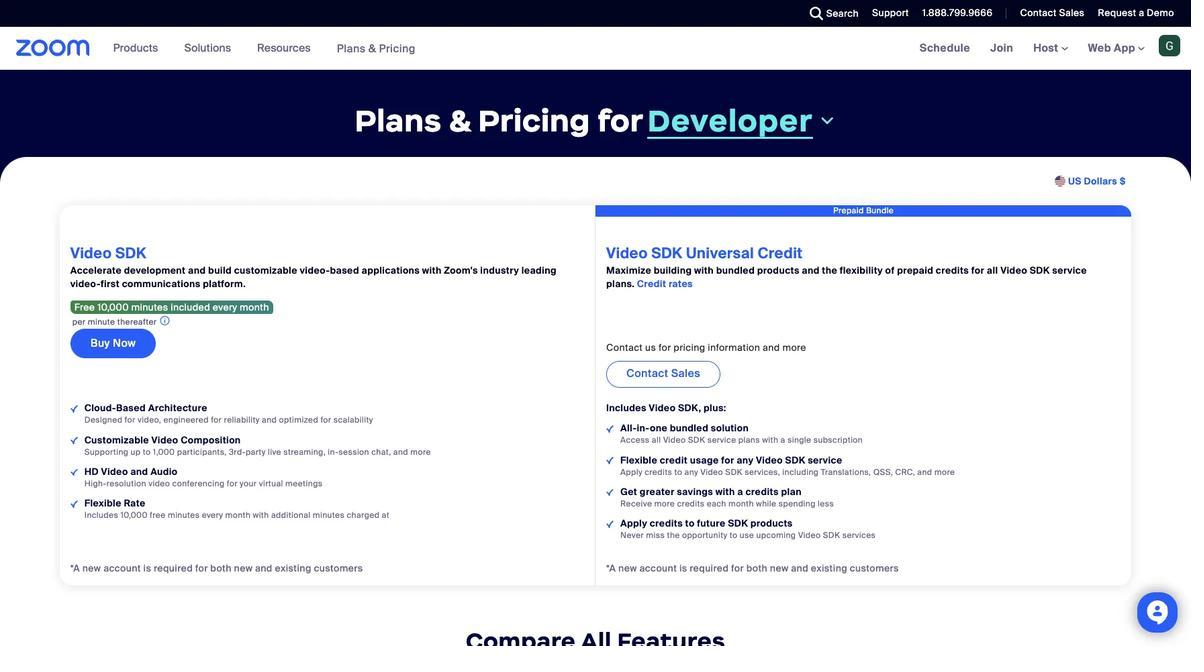 Task type: locate. For each thing, give the bounding box(es) containing it.
customers
[[314, 563, 363, 575], [850, 563, 899, 575]]

1 horizontal spatial the
[[822, 265, 838, 277]]

0 vertical spatial bundled
[[716, 265, 755, 277]]

the inside maximize building with bundled products and the flexibility of prepaid credits for all video sdk service plans.
[[822, 265, 838, 277]]

1 vertical spatial every
[[202, 510, 223, 521]]

a
[[1139, 7, 1145, 19], [781, 436, 786, 446], [738, 486, 743, 498]]

schedule
[[920, 41, 971, 55]]

0 horizontal spatial all
[[652, 436, 661, 446]]

1 vertical spatial products
[[751, 518, 793, 530]]

*a
[[70, 563, 80, 575], [606, 563, 616, 575]]

bundled down sdk,
[[670, 423, 709, 435]]

service inside the all-in-one bundled solution access all video sdk service plans with a single subscription
[[708, 436, 736, 446]]

and right information on the right
[[763, 342, 780, 354]]

credits up miss
[[650, 518, 683, 530]]

video-
[[300, 265, 330, 277], [70, 278, 101, 290]]

apply up get
[[621, 467, 643, 478]]

and right reliability
[[262, 415, 277, 426]]

all inside maximize building with bundled products and the flexibility of prepaid credits for all video sdk service plans.
[[987, 265, 998, 277]]

include image for customizable
[[70, 437, 78, 445]]

a up apply credits to future sdk products never miss the opportunity to use upcoming video sdk services
[[738, 486, 743, 498]]

0 vertical spatial &
[[369, 41, 376, 55]]

per
[[72, 317, 86, 328]]

with left the additional
[[253, 510, 269, 521]]

prepaid bundle
[[834, 206, 894, 216]]

2 vertical spatial a
[[738, 486, 743, 498]]

bundled inside the all-in-one bundled solution access all video sdk service plans with a single subscription
[[670, 423, 709, 435]]

0 horizontal spatial flexible
[[84, 498, 121, 510]]

sales up host dropdown button
[[1060, 7, 1085, 19]]

scalability
[[334, 415, 373, 426]]

contact left "us"
[[606, 342, 643, 354]]

banner containing products
[[0, 27, 1191, 71]]

to
[[143, 447, 151, 458], [675, 467, 683, 478], [685, 518, 695, 530], [730, 530, 738, 541]]

include image
[[70, 406, 78, 413], [70, 437, 78, 445], [606, 458, 614, 465], [70, 469, 78, 476], [606, 489, 614, 497]]

credits down credit at the right of page
[[645, 467, 672, 478]]

and left build
[[188, 265, 206, 277]]

and right crc,
[[918, 467, 933, 478]]

is
[[143, 563, 151, 575], [680, 563, 687, 575]]

2 *a new account is required for both new and existing customers from the left
[[606, 563, 899, 575]]

products inside maximize building with bundled products and the flexibility of prepaid credits for all video sdk service plans.
[[757, 265, 800, 277]]

0 horizontal spatial bundled
[[670, 423, 709, 435]]

applications
[[362, 265, 420, 277]]

both down use
[[747, 563, 768, 575]]

1 is from the left
[[143, 563, 151, 575]]

1 horizontal spatial includes
[[606, 403, 647, 415]]

credits up while
[[746, 486, 779, 498]]

plans & pricing for
[[355, 101, 644, 140]]

1 horizontal spatial contact sales
[[1021, 7, 1085, 19]]

1 account from the left
[[104, 563, 141, 575]]

1 vertical spatial flexible
[[84, 498, 121, 510]]

2 horizontal spatial service
[[1053, 265, 1087, 277]]

more right crc,
[[935, 467, 955, 478]]

in- up access
[[637, 423, 650, 435]]

1 vertical spatial apply
[[621, 518, 648, 530]]

never
[[621, 530, 644, 541]]

0 horizontal spatial pricing
[[379, 41, 416, 55]]

0 vertical spatial include image
[[606, 426, 614, 433]]

bundled for products
[[716, 265, 755, 277]]

0 horizontal spatial both
[[210, 563, 232, 575]]

0 vertical spatial the
[[822, 265, 838, 277]]

profile picture image
[[1159, 35, 1181, 56]]

credit rates
[[637, 278, 693, 290]]

contact sales up host dropdown button
[[1021, 7, 1085, 19]]

10,000
[[97, 302, 129, 314], [120, 510, 148, 521]]

flexible down access
[[621, 454, 658, 466]]

host button
[[1034, 41, 1068, 55]]

1 horizontal spatial all
[[987, 265, 998, 277]]

1 vertical spatial all
[[652, 436, 661, 446]]

& inside product information navigation
[[369, 41, 376, 55]]

includes down high-
[[84, 510, 118, 521]]

required down the opportunity
[[690, 563, 729, 575]]

any down plans
[[737, 454, 754, 466]]

video
[[149, 479, 170, 489]]

1 horizontal spatial sales
[[1060, 7, 1085, 19]]

include image for flexible
[[606, 458, 614, 465]]

one
[[650, 423, 668, 435]]

with left 'zoom's'
[[422, 265, 442, 277]]

the inside apply credits to future sdk products never miss the opportunity to use upcoming video sdk services
[[667, 530, 680, 541]]

a left single
[[781, 436, 786, 446]]

1 horizontal spatial account
[[640, 563, 677, 575]]

developer
[[648, 101, 813, 140]]

includes video sdk, plus:
[[606, 403, 726, 415]]

0 vertical spatial contact sales
[[1021, 7, 1085, 19]]

2 vertical spatial month
[[225, 510, 251, 521]]

0 horizontal spatial customers
[[314, 563, 363, 575]]

both down flexible rate includes 10,000 free minutes every month with additional minutes charged at
[[210, 563, 232, 575]]

1 vertical spatial credit
[[637, 278, 666, 290]]

1 horizontal spatial required
[[690, 563, 729, 575]]

include image for flexible
[[70, 501, 78, 508]]

1 horizontal spatial customers
[[850, 563, 899, 575]]

service inside flexible credit usage for any video sdk service apply credits to any video sdk services, including translations, qss, crc, and more
[[808, 454, 843, 466]]

0 horizontal spatial contact sales
[[627, 367, 701, 381]]

bundled down "universal"
[[716, 265, 755, 277]]

support
[[872, 7, 909, 19]]

search button
[[800, 0, 862, 27]]

while
[[756, 499, 777, 510]]

0 horizontal spatial any
[[685, 467, 698, 478]]

0 vertical spatial plans
[[337, 41, 366, 55]]

pricing inside product information navigation
[[379, 41, 416, 55]]

the
[[822, 265, 838, 277], [667, 530, 680, 541]]

month inside flexible rate includes 10,000 free minutes every month with additional minutes charged at
[[225, 510, 251, 521]]

0 vertical spatial apply
[[621, 467, 643, 478]]

0 horizontal spatial service
[[708, 436, 736, 446]]

of
[[886, 265, 895, 277]]

flexible for flexible rate
[[84, 498, 121, 510]]

0 vertical spatial a
[[1139, 7, 1145, 19]]

$
[[1120, 175, 1126, 187]]

web app button
[[1088, 41, 1145, 55]]

to down credit at the right of page
[[675, 467, 683, 478]]

video- down 'accelerate'
[[70, 278, 101, 290]]

1 vertical spatial sales
[[671, 367, 701, 381]]

0 vertical spatial products
[[757, 265, 800, 277]]

services
[[843, 530, 876, 541]]

2 existing from the left
[[811, 563, 848, 575]]

and right chat,
[[393, 447, 408, 458]]

zoom logo image
[[16, 40, 90, 56]]

1 vertical spatial video-
[[70, 278, 101, 290]]

sdk inside maximize building with bundled products and the flexibility of prepaid credits for all video sdk service plans.
[[1030, 265, 1050, 277]]

1 horizontal spatial any
[[737, 454, 754, 466]]

1 vertical spatial includes
[[84, 510, 118, 521]]

per minute thereafter
[[72, 317, 157, 328]]

1 vertical spatial include image
[[70, 501, 78, 508]]

10,000 up per minute thereafter
[[97, 302, 129, 314]]

solutions
[[184, 41, 231, 55]]

industry
[[480, 265, 519, 277]]

down image
[[819, 113, 837, 129]]

and inside video sdk accelerate development and build customizable video-based applications with zoom's industry leading video-first communications platform.
[[188, 265, 206, 277]]

any down usage
[[685, 467, 698, 478]]

miss
[[646, 530, 665, 541]]

virtual
[[259, 479, 283, 489]]

customers down services
[[850, 563, 899, 575]]

every down platform.
[[213, 302, 237, 314]]

1 horizontal spatial flexible
[[621, 454, 658, 466]]

video inside video sdk accelerate development and build customizable video-based applications with zoom's industry leading video-first communications platform.
[[70, 244, 112, 263]]

apply
[[621, 467, 643, 478], [621, 518, 648, 530]]

with right plans
[[762, 436, 779, 446]]

2 account from the left
[[640, 563, 677, 575]]

plans inside main content
[[355, 101, 442, 140]]

0 vertical spatial any
[[737, 454, 754, 466]]

per minute thereafter application
[[70, 315, 584, 329]]

0 horizontal spatial account
[[104, 563, 141, 575]]

existing down services
[[811, 563, 848, 575]]

1 vertical spatial contact sales
[[627, 367, 701, 381]]

video inside the all-in-one bundled solution access all video sdk service plans with a single subscription
[[663, 436, 686, 446]]

1 horizontal spatial both
[[747, 563, 768, 575]]

1 vertical spatial &
[[449, 101, 471, 140]]

plans inside product information navigation
[[337, 41, 366, 55]]

any
[[737, 454, 754, 466], [685, 467, 698, 478]]

0 vertical spatial includes
[[606, 403, 647, 415]]

include image for hd
[[70, 469, 78, 476]]

account down rate
[[104, 563, 141, 575]]

video inside apply credits to future sdk products never miss the opportunity to use upcoming video sdk services
[[798, 530, 821, 541]]

the left flexibility at the right of page
[[822, 265, 838, 277]]

minutes up thereafter on the left of the page
[[131, 302, 168, 314]]

month down your at bottom left
[[225, 510, 251, 521]]

flexible inside flexible rate includes 10,000 free minutes every month with additional minutes charged at
[[84, 498, 121, 510]]

request
[[1098, 7, 1137, 19]]

3 new from the left
[[619, 563, 637, 575]]

both
[[210, 563, 232, 575], [747, 563, 768, 575]]

credits inside maximize building with bundled products and the flexibility of prepaid credits for all video sdk service plans.
[[936, 265, 969, 277]]

credit down the 'building'
[[637, 278, 666, 290]]

contact down "us"
[[627, 367, 669, 381]]

main content
[[0, 27, 1191, 647]]

banner
[[0, 27, 1191, 71]]

1 horizontal spatial service
[[808, 454, 843, 466]]

1 horizontal spatial existing
[[811, 563, 848, 575]]

flexibility
[[840, 265, 883, 277]]

video inside customizable video composition supporting up to 1,000 participants, 3rd-party live streaming, in-session chat, and more
[[151, 434, 178, 446]]

existing down the additional
[[275, 563, 311, 575]]

0 horizontal spatial in-
[[328, 447, 339, 458]]

for inside 'hd video and audio high-resolution video conferencing for your virtual meetings'
[[227, 479, 238, 489]]

plans
[[739, 436, 760, 446]]

flexible inside flexible credit usage for any video sdk service apply credits to any video sdk services, including translations, qss, crc, and more
[[621, 454, 658, 466]]

0 horizontal spatial video-
[[70, 278, 101, 290]]

2 apply from the top
[[621, 518, 648, 530]]

services,
[[745, 467, 781, 478]]

month down platform.
[[240, 302, 269, 314]]

bundled inside maximize building with bundled products and the flexibility of prepaid credits for all video sdk service plans.
[[716, 265, 755, 277]]

plans & pricing
[[337, 41, 416, 55]]

0 vertical spatial service
[[1053, 265, 1087, 277]]

1 horizontal spatial video-
[[300, 265, 330, 277]]

receive
[[621, 499, 652, 510]]

is down the free
[[143, 563, 151, 575]]

every down conferencing
[[202, 510, 223, 521]]

0 horizontal spatial &
[[369, 41, 376, 55]]

reliability
[[224, 415, 260, 426]]

0 horizontal spatial the
[[667, 530, 680, 541]]

apply up never
[[621, 518, 648, 530]]

main content containing developer
[[0, 27, 1191, 647]]

us dollars $
[[1069, 175, 1126, 187]]

month inside get greater savings with a  credits plan receive more credits each month while spending less
[[729, 499, 754, 510]]

0 vertical spatial in-
[[637, 423, 650, 435]]

video sdk universal credit
[[606, 244, 803, 263]]

1 horizontal spatial credit
[[758, 244, 803, 263]]

video
[[70, 244, 112, 263], [606, 244, 648, 263], [1001, 265, 1028, 277], [649, 403, 676, 415], [151, 434, 178, 446], [663, 436, 686, 446], [756, 454, 783, 466], [101, 466, 128, 478], [701, 467, 723, 478], [798, 530, 821, 541]]

credit right "universal"
[[758, 244, 803, 263]]

0 horizontal spatial existing
[[275, 563, 311, 575]]

more right chat,
[[410, 447, 431, 458]]

and left flexibility at the right of page
[[802, 265, 820, 277]]

10,000 down rate
[[120, 510, 148, 521]]

bundled
[[716, 265, 755, 277], [670, 423, 709, 435]]

with
[[422, 265, 442, 277], [695, 265, 714, 277], [762, 436, 779, 446], [716, 486, 735, 498], [253, 510, 269, 521]]

join
[[991, 41, 1014, 55]]

optimized
[[279, 415, 318, 426]]

video inside 'hd video and audio high-resolution video conferencing for your virtual meetings'
[[101, 466, 128, 478]]

include image
[[606, 426, 614, 433], [70, 501, 78, 508], [606, 521, 614, 528]]

2 horizontal spatial a
[[1139, 7, 1145, 19]]

access
[[621, 436, 650, 446]]

future
[[697, 518, 726, 530]]

solutions button
[[184, 27, 237, 70]]

in- right streaming,
[[328, 447, 339, 458]]

month right the each
[[729, 499, 754, 510]]

1 vertical spatial in-
[[328, 447, 339, 458]]

more down greater on the right bottom of the page
[[655, 499, 675, 510]]

a inside get greater savings with a  credits plan receive more credits each month while spending less
[[738, 486, 743, 498]]

and down the additional
[[255, 563, 273, 575]]

includes up all- at the right of the page
[[606, 403, 647, 415]]

1 new from the left
[[82, 563, 101, 575]]

1 horizontal spatial bundled
[[716, 265, 755, 277]]

1 vertical spatial 10,000
[[120, 510, 148, 521]]

1 horizontal spatial *a new account is required for both new and existing customers
[[606, 563, 899, 575]]

communications
[[122, 278, 201, 290]]

1 horizontal spatial pricing
[[478, 101, 590, 140]]

credits
[[936, 265, 969, 277], [645, 467, 672, 478], [746, 486, 779, 498], [677, 499, 705, 510], [650, 518, 683, 530]]

plans for plans & pricing for
[[355, 101, 442, 140]]

0 horizontal spatial credit
[[637, 278, 666, 290]]

support link
[[862, 0, 913, 27], [872, 7, 909, 19]]

0 vertical spatial contact
[[1021, 7, 1057, 19]]

the right miss
[[667, 530, 680, 541]]

4 new from the left
[[770, 563, 789, 575]]

get
[[621, 486, 638, 498]]

minutes
[[131, 302, 168, 314], [168, 510, 200, 521], [313, 510, 345, 521]]

more inside get greater savings with a  credits plan receive more credits each month while spending less
[[655, 499, 675, 510]]

new
[[82, 563, 101, 575], [234, 563, 253, 575], [619, 563, 637, 575], [770, 563, 789, 575]]

0 horizontal spatial includes
[[84, 510, 118, 521]]

more inside customizable video composition supporting up to 1,000 participants, 3rd-party live streaming, in-session chat, and more
[[410, 447, 431, 458]]

and up resolution
[[130, 466, 148, 478]]

meetings navigation
[[910, 27, 1191, 71]]

solution
[[711, 423, 749, 435]]

products inside apply credits to future sdk products never miss the opportunity to use upcoming video sdk services
[[751, 518, 793, 530]]

0 vertical spatial flexible
[[621, 454, 658, 466]]

sales down pricing
[[671, 367, 701, 381]]

web app
[[1088, 41, 1136, 55]]

buy now
[[90, 337, 136, 351]]

0 horizontal spatial is
[[143, 563, 151, 575]]

0 vertical spatial month
[[240, 302, 269, 314]]

chat,
[[372, 447, 391, 458]]

1 vertical spatial pricing
[[478, 101, 590, 140]]

and inside cloud-based architecture designed for video, engineered for reliability and optimized for scalability
[[262, 415, 277, 426]]

with inside the all-in-one bundled solution access all video sdk service plans with a single subscription
[[762, 436, 779, 446]]

& for plans & pricing
[[369, 41, 376, 55]]

1 vertical spatial the
[[667, 530, 680, 541]]

1 horizontal spatial a
[[781, 436, 786, 446]]

sales
[[1060, 7, 1085, 19], [671, 367, 701, 381]]

1 vertical spatial month
[[729, 499, 754, 510]]

required down the free
[[154, 563, 193, 575]]

is down the opportunity
[[680, 563, 687, 575]]

1 vertical spatial plans
[[355, 101, 442, 140]]

and inside customizable video composition supporting up to 1,000 participants, 3rd-party live streaming, in-session chat, and more
[[393, 447, 408, 458]]

1 horizontal spatial in-
[[637, 423, 650, 435]]

search
[[827, 7, 859, 19]]

2 vertical spatial include image
[[606, 521, 614, 528]]

0 vertical spatial all
[[987, 265, 998, 277]]

to inside flexible credit usage for any video sdk service apply credits to any video sdk services, including translations, qss, crc, and more
[[675, 467, 683, 478]]

account down miss
[[640, 563, 677, 575]]

more
[[783, 342, 807, 354], [410, 447, 431, 458], [935, 467, 955, 478], [655, 499, 675, 510]]

composition
[[181, 434, 241, 446]]

contact sales down "us"
[[627, 367, 701, 381]]

1 horizontal spatial is
[[680, 563, 687, 575]]

0 horizontal spatial *a new account is required for both new and existing customers
[[70, 563, 363, 575]]

0 horizontal spatial *a
[[70, 563, 80, 575]]

0 horizontal spatial required
[[154, 563, 193, 575]]

with inside video sdk accelerate development and build customizable video-based applications with zoom's industry leading video-first communications platform.
[[422, 265, 442, 277]]

a left demo
[[1139, 7, 1145, 19]]

*a new account is required for both new and existing customers down flexible rate includes 10,000 free minutes every month with additional minutes charged at
[[70, 563, 363, 575]]

contact sales
[[1021, 7, 1085, 19], [627, 367, 701, 381]]

sdk inside video sdk accelerate development and build customizable video-based applications with zoom's industry leading video-first communications platform.
[[115, 244, 147, 263]]

required
[[154, 563, 193, 575], [690, 563, 729, 575]]

*a new account is required for both new and existing customers down use
[[606, 563, 899, 575]]

customers down charged
[[314, 563, 363, 575]]

based
[[116, 403, 146, 415]]

includes
[[606, 403, 647, 415], [84, 510, 118, 521]]

credits inside flexible credit usage for any video sdk service apply credits to any video sdk services, including translations, qss, crc, and more
[[645, 467, 672, 478]]

2 vertical spatial service
[[808, 454, 843, 466]]

pricing for plans & pricing
[[379, 41, 416, 55]]

with up the each
[[716, 486, 735, 498]]

1 horizontal spatial &
[[449, 101, 471, 140]]

0 vertical spatial pricing
[[379, 41, 416, 55]]

1 required from the left
[[154, 563, 193, 575]]

1 vertical spatial bundled
[[670, 423, 709, 435]]

1 vertical spatial service
[[708, 436, 736, 446]]

1 vertical spatial any
[[685, 467, 698, 478]]

flexible
[[621, 454, 658, 466], [84, 498, 121, 510]]

to right 'up'
[[143, 447, 151, 458]]

with inside get greater savings with a  credits plan receive more credits each month while spending less
[[716, 486, 735, 498]]

1 apply from the top
[[621, 467, 643, 478]]

free 10,000 minutes included every month
[[74, 302, 269, 314]]

flexible down high-
[[84, 498, 121, 510]]

apply inside flexible credit usage for any video sdk service apply credits to any video sdk services, including translations, qss, crc, and more
[[621, 467, 643, 478]]

1 horizontal spatial *a
[[606, 563, 616, 575]]

include image for get
[[606, 489, 614, 497]]

contact up host
[[1021, 7, 1057, 19]]

1 vertical spatial a
[[781, 436, 786, 446]]

credits right the prepaid
[[936, 265, 969, 277]]

video- right customizable
[[300, 265, 330, 277]]

0 horizontal spatial a
[[738, 486, 743, 498]]

conferencing
[[172, 479, 225, 489]]

with down video sdk universal credit
[[695, 265, 714, 277]]



Task type: vqa. For each thing, say whether or not it's contained in the screenshot.


Task type: describe. For each thing, give the bounding box(es) containing it.
for inside flexible credit usage for any video sdk service apply credits to any video sdk services, including translations, qss, crc, and more
[[721, 454, 735, 466]]

credits inside apply credits to future sdk products never miss the opportunity to use upcoming video sdk services
[[650, 518, 683, 530]]

2 *a from the left
[[606, 563, 616, 575]]

universal
[[686, 244, 754, 263]]

buy now link
[[70, 329, 156, 359]]

sdk,
[[678, 403, 702, 415]]

minutes left charged
[[313, 510, 345, 521]]

charged
[[347, 510, 380, 521]]

more right information on the right
[[783, 342, 807, 354]]

audio
[[151, 466, 178, 478]]

single
[[788, 436, 812, 446]]

free
[[74, 302, 95, 314]]

us dollars $ button
[[1069, 175, 1126, 188]]

pricing for plans & pricing for
[[478, 101, 590, 140]]

minute
[[88, 317, 115, 328]]

1 customers from the left
[[314, 563, 363, 575]]

sdk inside the all-in-one bundled solution access all video sdk service plans with a single subscription
[[688, 436, 706, 446]]

video,
[[138, 415, 161, 426]]

in- inside customizable video composition supporting up to 1,000 participants, 3rd-party live streaming, in-session chat, and more
[[328, 447, 339, 458]]

rate
[[124, 498, 146, 510]]

credit rates link
[[637, 278, 693, 290]]

and inside 'hd video and audio high-resolution video conferencing for your virtual meetings'
[[130, 466, 148, 478]]

customizable
[[84, 434, 149, 446]]

prepaid
[[834, 206, 864, 216]]

development
[[124, 265, 186, 277]]

pricing
[[674, 342, 706, 354]]

2 required from the left
[[690, 563, 729, 575]]

build
[[208, 265, 232, 277]]

to inside customizable video composition supporting up to 1,000 participants, 3rd-party live streaming, in-session chat, and more
[[143, 447, 151, 458]]

accelerate
[[70, 265, 122, 277]]

plan
[[781, 486, 802, 498]]

high-
[[84, 479, 107, 489]]

compare all features element
[[60, 629, 1132, 647]]

service inside maximize building with bundled products and the flexibility of prepaid credits for all video sdk service plans.
[[1053, 265, 1087, 277]]

first
[[101, 278, 120, 290]]

for inside maximize building with bundled products and the flexibility of prepaid credits for all video sdk service plans.
[[972, 265, 985, 277]]

2 both from the left
[[747, 563, 768, 575]]

developer button
[[648, 101, 837, 140]]

0 vertical spatial video-
[[300, 265, 330, 277]]

up
[[131, 447, 141, 458]]

1 both from the left
[[210, 563, 232, 575]]

cloud-based architecture designed for video, engineered for reliability and optimized for scalability
[[84, 403, 373, 426]]

designed
[[84, 415, 122, 426]]

products
[[113, 41, 158, 55]]

prepaid
[[897, 265, 934, 277]]

zoom's
[[444, 265, 478, 277]]

products button
[[113, 27, 164, 70]]

resolution
[[107, 479, 146, 489]]

1 vertical spatial contact
[[606, 342, 643, 354]]

1 *a new account is required for both new and existing customers from the left
[[70, 563, 363, 575]]

usage
[[690, 454, 719, 466]]

the sdk service usage is determined by monthly meeting session minutes. for example, five users in a ten minute meeting will count as 50 minutes. partial minutes are rounded up. image
[[160, 315, 170, 328]]

flexible credit usage for any video sdk service apply credits to any video sdk services, including translations, qss, crc, and more
[[621, 454, 955, 478]]

crc,
[[895, 467, 916, 478]]

session
[[339, 447, 369, 458]]

every inside flexible rate includes 10,000 free minutes every month with additional minutes charged at
[[202, 510, 223, 521]]

resources
[[257, 41, 311, 55]]

include image for all-
[[606, 426, 614, 433]]

free
[[150, 510, 166, 521]]

additional
[[271, 510, 311, 521]]

with inside flexible rate includes 10,000 free minutes every month with additional minutes charged at
[[253, 510, 269, 521]]

included
[[171, 302, 210, 314]]

cloud-
[[84, 403, 116, 415]]

streaming,
[[284, 447, 326, 458]]

2 vertical spatial contact
[[627, 367, 669, 381]]

dollars
[[1084, 175, 1118, 187]]

more inside flexible credit usage for any video sdk service apply credits to any video sdk services, including translations, qss, crc, and more
[[935, 467, 955, 478]]

now
[[113, 337, 136, 351]]

subscription
[[814, 436, 863, 446]]

us
[[645, 342, 656, 354]]

0 horizontal spatial sales
[[671, 367, 701, 381]]

1.888.799.9666
[[923, 7, 993, 19]]

upcoming
[[757, 530, 796, 541]]

web
[[1088, 41, 1112, 55]]

greater
[[640, 486, 675, 498]]

hd
[[84, 466, 99, 478]]

buy
[[90, 337, 110, 351]]

apply inside apply credits to future sdk products never miss the opportunity to use upcoming video sdk services
[[621, 518, 648, 530]]

1 *a from the left
[[70, 563, 80, 575]]

in- inside the all-in-one bundled solution access all video sdk service plans with a single subscription
[[637, 423, 650, 435]]

with inside maximize building with bundled products and the flexibility of prepaid credits for all video sdk service plans.
[[695, 265, 714, 277]]

at
[[382, 510, 390, 521]]

all-in-one bundled solution access all video sdk service plans with a single subscription
[[621, 423, 863, 446]]

bundle
[[866, 206, 894, 216]]

minutes right the free
[[168, 510, 200, 521]]

hd video and audio high-resolution video conferencing for your virtual meetings
[[84, 466, 323, 489]]

& for plans & pricing for
[[449, 101, 471, 140]]

use
[[740, 530, 754, 541]]

0 vertical spatial every
[[213, 302, 237, 314]]

credits down savings in the right bottom of the page
[[677, 499, 705, 510]]

thereafter
[[117, 317, 157, 328]]

information
[[708, 342, 760, 354]]

plans for plans & pricing
[[337, 41, 366, 55]]

1,000
[[153, 447, 175, 458]]

building
[[654, 265, 692, 277]]

us
[[1069, 175, 1082, 187]]

maximize
[[606, 265, 652, 277]]

opportunity
[[682, 530, 728, 541]]

a inside the all-in-one bundled solution access all video sdk service plans with a single subscription
[[781, 436, 786, 446]]

and inside flexible credit usage for any video sdk service apply credits to any video sdk services, including translations, qss, crc, and more
[[918, 467, 933, 478]]

customizable video composition supporting up to 1,000 participants, 3rd-party live streaming, in-session chat, and more
[[84, 434, 431, 458]]

request a demo
[[1098, 7, 1175, 19]]

including
[[783, 467, 819, 478]]

0 vertical spatial 10,000
[[97, 302, 129, 314]]

2 customers from the left
[[850, 563, 899, 575]]

1 existing from the left
[[275, 563, 311, 575]]

flexible for flexible credit usage for any video sdk service
[[621, 454, 658, 466]]

include image for apply
[[606, 521, 614, 528]]

and down upcoming
[[791, 563, 809, 575]]

based
[[330, 265, 359, 277]]

product information navigation
[[103, 27, 426, 71]]

engineered
[[164, 415, 209, 426]]

to left use
[[730, 530, 738, 541]]

and inside maximize building with bundled products and the flexibility of prepaid credits for all video sdk service plans.
[[802, 265, 820, 277]]

each
[[707, 499, 727, 510]]

participants,
[[177, 447, 227, 458]]

schedule link
[[910, 27, 981, 70]]

host
[[1034, 41, 1062, 55]]

10,000 inside flexible rate includes 10,000 free minutes every month with additional minutes charged at
[[120, 510, 148, 521]]

video inside maximize building with bundled products and the flexibility of prepaid credits for all video sdk service plans.
[[1001, 265, 1028, 277]]

0 vertical spatial credit
[[758, 244, 803, 263]]

2 new from the left
[[234, 563, 253, 575]]

get greater savings with a  credits plan receive more credits each month while spending less
[[621, 486, 834, 510]]

include image for cloud-
[[70, 406, 78, 413]]

0 vertical spatial sales
[[1060, 7, 1085, 19]]

customizable
[[234, 265, 297, 277]]

bundled for solution
[[670, 423, 709, 435]]

all inside the all-in-one bundled solution access all video sdk service plans with a single subscription
[[652, 436, 661, 446]]

platform.
[[203, 278, 246, 290]]

maximize building with bundled products and the flexibility of prepaid credits for all video sdk service plans.
[[606, 265, 1087, 290]]

2 is from the left
[[680, 563, 687, 575]]

includes inside flexible rate includes 10,000 free minutes every month with additional minutes charged at
[[84, 510, 118, 521]]

to up the opportunity
[[685, 518, 695, 530]]

leading
[[522, 265, 557, 277]]



